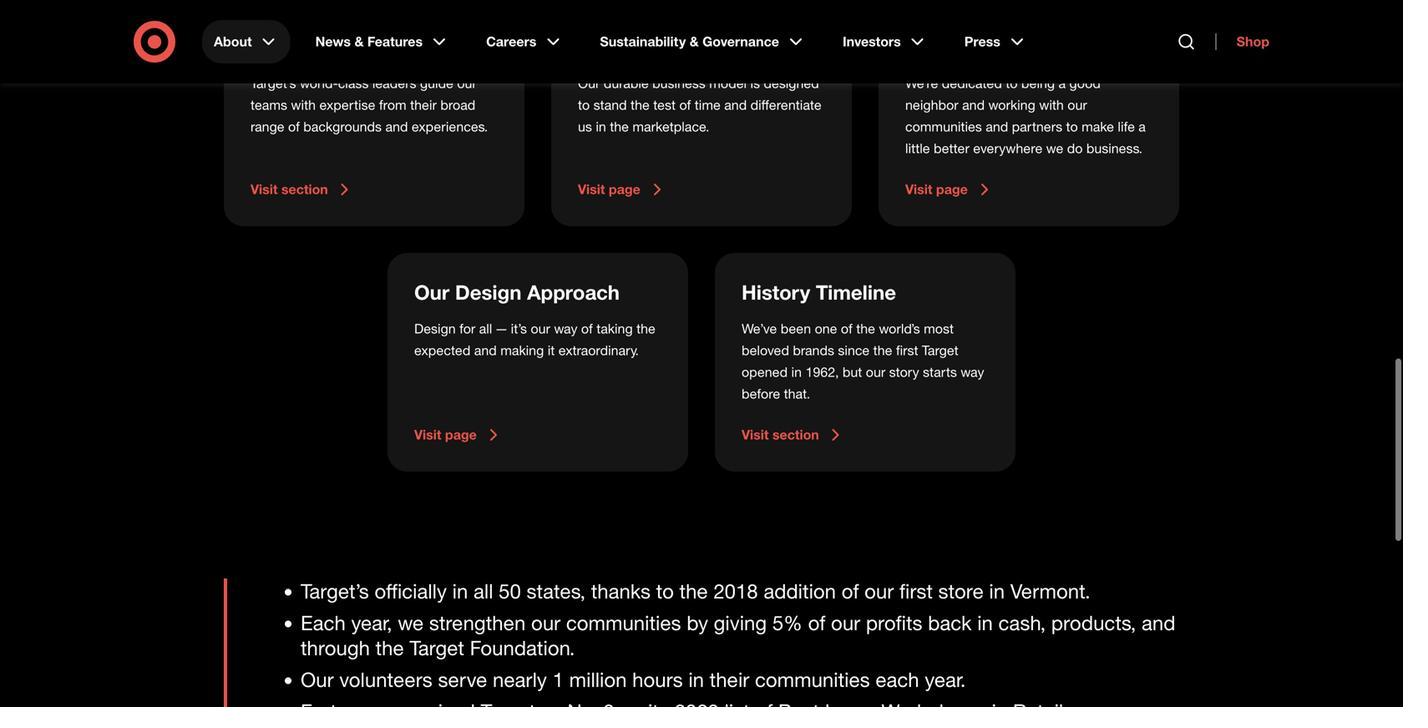Task type: vqa. For each thing, say whether or not it's contained in the screenshot.
the left 'A'
yes



Task type: locate. For each thing, give the bounding box(es) containing it.
a left good
[[1059, 75, 1066, 91]]

in up the that.
[[792, 364, 802, 381]]

1 horizontal spatial section
[[773, 427, 819, 443]]

target inside cash, products, and through the target foundation
[[410, 636, 465, 660]]

to up do
[[1067, 119, 1078, 135]]

1 horizontal spatial way
[[961, 364, 985, 381]]

visit section link
[[251, 180, 498, 200], [742, 425, 989, 445]]

of up extraordinary.
[[581, 321, 593, 337]]

officially
[[375, 579, 447, 604]]

1 vertical spatial visit section
[[742, 427, 819, 443]]

marketplace.
[[633, 119, 710, 135]]

our left profits
[[831, 611, 861, 635]]

target's up each
[[301, 579, 369, 604]]

1 vertical spatial way
[[961, 364, 985, 381]]

visit section down range
[[251, 181, 328, 198]]

section down range
[[281, 181, 328, 198]]

0 horizontal spatial visit page
[[414, 427, 477, 443]]

our inside 'our durable business model is designed to stand the test of time and differentiate us in the marketplace.'
[[578, 75, 600, 91]]

way up it
[[554, 321, 578, 337]]

target inside we've been one of the world's most beloved brands since the first target opened in 1962, but our story starts way before that.
[[922, 343, 959, 359]]

visit section link down the 'backgrounds'
[[251, 180, 498, 200]]

we
[[1047, 140, 1064, 157], [398, 611, 424, 635]]

visit section link for history timeline
[[742, 425, 989, 445]]

serv
[[438, 668, 476, 692]]

visit section
[[251, 181, 328, 198], [742, 427, 819, 443]]

0 horizontal spatial &
[[355, 33, 364, 50]]

to up us
[[578, 97, 590, 113]]

2 horizontal spatial visit page
[[906, 181, 968, 198]]

our inside we've been one of the world's most beloved brands since the first target opened in 1962, but our story starts way before that.
[[866, 364, 886, 381]]

1 with from the left
[[291, 97, 316, 113]]

0 horizontal spatial with
[[291, 97, 316, 113]]

communities down thanks
[[566, 611, 681, 635]]

we down officially
[[398, 611, 424, 635]]

0 vertical spatial all
[[479, 321, 492, 337]]

expected
[[414, 343, 471, 359]]

in up strengthen
[[453, 579, 468, 604]]

0 horizontal spatial section
[[281, 181, 328, 198]]

0 horizontal spatial page
[[445, 427, 477, 443]]

visit for our leadership
[[251, 181, 278, 198]]

our for our commitments
[[906, 35, 941, 59]]

0 vertical spatial visit section
[[251, 181, 328, 198]]

starts
[[923, 364, 957, 381]]

communities down the "5%"
[[755, 668, 870, 692]]

our down good
[[1068, 97, 1088, 113]]

target's up teams
[[251, 75, 296, 91]]

way inside we've been one of the world's most beloved brands since the first target opened in 1962, but our story starts way before that.
[[961, 364, 985, 381]]

0 vertical spatial target's
[[251, 75, 296, 91]]

visit page link
[[578, 180, 825, 200], [906, 180, 1153, 200], [414, 425, 662, 445]]

0 vertical spatial communities
[[906, 119, 982, 135]]

about link
[[202, 20, 290, 63]]

1 horizontal spatial visit section
[[742, 427, 819, 443]]

our up stand
[[578, 75, 600, 91]]

our up teams
[[251, 35, 286, 59]]

1 vertical spatial communities
[[566, 611, 681, 635]]

0 horizontal spatial we
[[398, 611, 424, 635]]

1 vertical spatial design
[[414, 321, 456, 337]]

of inside 'our durable business model is designed to stand the test of time and differentiate us in the marketplace.'
[[680, 97, 691, 113]]

we inside we're dedicated to being a good neighbor and working with our communities and partners to make life a little better everywhere we do business.
[[1047, 140, 1064, 157]]

strengthen
[[429, 611, 526, 635]]

guide
[[420, 75, 454, 91]]

class
[[338, 75, 369, 91]]

0 horizontal spatial a
[[1059, 75, 1066, 91]]

and inside 'our durable business model is designed to stand the test of time and differentiate us in the marketplace.'
[[725, 97, 747, 113]]

0 vertical spatial their
[[410, 97, 437, 113]]

1 vertical spatial all
[[474, 579, 493, 604]]

the right the taking
[[637, 321, 656, 337]]

all left —
[[479, 321, 492, 337]]

1 vertical spatial section
[[773, 427, 819, 443]]

their
[[410, 97, 437, 113], [710, 668, 750, 692]]

and down model
[[725, 97, 747, 113]]

visit section link down but on the bottom right of page
[[742, 425, 989, 445]]

1 horizontal spatial visit section link
[[742, 425, 989, 445]]

0 horizontal spatial their
[[410, 97, 437, 113]]

in right us
[[596, 119, 606, 135]]

0 horizontal spatial visit section link
[[251, 180, 498, 200]]

2 & from the left
[[690, 33, 699, 50]]

2018
[[714, 579, 758, 604]]

is
[[751, 75, 760, 91]]

2 with from the left
[[1040, 97, 1064, 113]]

year,
[[351, 611, 392, 635]]

their down cash, products, and through the target foundation
[[710, 668, 750, 692]]

cash, products, and through the target foundation
[[301, 611, 1176, 660]]

of right addition
[[842, 579, 859, 604]]

durable
[[604, 75, 649, 91]]

first up story
[[896, 343, 919, 359]]

communities
[[906, 119, 982, 135], [566, 611, 681, 635], [755, 668, 870, 692]]

our right it's on the top left of the page
[[531, 321, 550, 337]]

1 horizontal spatial communities
[[755, 668, 870, 692]]

page for corporate
[[609, 181, 641, 198]]

with down 'being'
[[1040, 97, 1064, 113]]

way right starts
[[961, 364, 985, 381]]

0 vertical spatial first
[[896, 343, 919, 359]]

2 horizontal spatial communities
[[906, 119, 982, 135]]

our right but on the bottom right of page
[[866, 364, 886, 381]]

designed
[[764, 75, 819, 91]]

& right news
[[355, 33, 364, 50]]

visit page link for corporate
[[578, 180, 825, 200]]

a right life
[[1139, 119, 1146, 135]]

1 horizontal spatial target
[[922, 343, 959, 359]]

way
[[554, 321, 578, 337], [961, 364, 985, 381]]

1 vertical spatial first
[[900, 579, 933, 604]]

visit section down the that.
[[742, 427, 819, 443]]

for
[[460, 321, 476, 337]]

0 vertical spatial visit section link
[[251, 180, 498, 200]]

target
[[922, 343, 959, 359], [410, 636, 465, 660]]

but
[[843, 364, 863, 381]]

of right test
[[680, 97, 691, 113]]

s
[[673, 668, 683, 692]]

backgrounds
[[304, 119, 382, 135]]

section for our
[[281, 181, 328, 198]]

section for history
[[773, 427, 819, 443]]

careers
[[486, 33, 537, 50]]

our up expected
[[414, 280, 450, 305]]

target's for target's officially in all 50 states, thanks to the 2018 addition of our first store in vermont.
[[301, 579, 369, 604]]

good
[[1070, 75, 1101, 91]]

1 horizontal spatial target's
[[301, 579, 369, 604]]

and up everywhere
[[986, 119, 1009, 135]]

1 horizontal spatial their
[[710, 668, 750, 692]]

our up broad on the top left
[[457, 75, 477, 91]]

timeline
[[816, 280, 897, 305]]

news & features
[[316, 33, 423, 50]]

sustainability & governance
[[600, 33, 779, 50]]

target's world-class leaders guide our teams with expertise from their broad range of backgrounds and experiences.
[[251, 75, 488, 135]]

range
[[251, 119, 285, 135]]

our corporate strategy
[[578, 35, 802, 59]]

world-
[[300, 75, 338, 91]]

their down guide
[[410, 97, 437, 113]]

addition
[[764, 579, 836, 604]]

target's inside target's world-class leaders guide our teams with expertise from their broad range of backgrounds and experiences.
[[251, 75, 296, 91]]

of
[[680, 97, 691, 113], [288, 119, 300, 135], [581, 321, 593, 337], [841, 321, 853, 337], [842, 579, 859, 604], [808, 611, 826, 635]]

first
[[896, 343, 919, 359], [900, 579, 933, 604]]

neighbor
[[906, 97, 959, 113]]

design up expected
[[414, 321, 456, 337]]

history
[[742, 280, 811, 305]]

the up since at the right
[[857, 321, 876, 337]]

1 & from the left
[[355, 33, 364, 50]]

and right the products,
[[1142, 611, 1176, 635]]

taking
[[597, 321, 633, 337]]

1 vertical spatial visit section link
[[742, 425, 989, 445]]

& up business
[[690, 33, 699, 50]]

our up durable
[[578, 35, 613, 59]]

our commitments
[[906, 35, 1081, 59]]

1 vertical spatial target
[[410, 636, 465, 660]]

0 vertical spatial a
[[1059, 75, 1066, 91]]

&
[[355, 33, 364, 50], [690, 33, 699, 50]]

of right one
[[841, 321, 853, 337]]

1 horizontal spatial page
[[609, 181, 641, 198]]

the down world's
[[874, 343, 893, 359]]

corporate
[[619, 35, 716, 59]]

design up —
[[455, 280, 522, 305]]

of right range
[[288, 119, 300, 135]]

being
[[1022, 75, 1055, 91]]

1 horizontal spatial visit page
[[578, 181, 641, 198]]

0 vertical spatial target
[[922, 343, 959, 359]]

hour
[[633, 668, 673, 692]]

1 horizontal spatial we
[[1047, 140, 1064, 157]]

0 horizontal spatial target's
[[251, 75, 296, 91]]

our durable business model is designed to stand the test of time and differentiate us in the marketplace.
[[578, 75, 822, 135]]

with
[[291, 97, 316, 113], [1040, 97, 1064, 113]]

2 vertical spatial communities
[[755, 668, 870, 692]]

visit for our corporate strategy
[[578, 181, 605, 198]]

.
[[570, 636, 575, 660]]

extraordinary.
[[559, 343, 639, 359]]

with down the world-
[[291, 97, 316, 113]]

visit page link for design
[[414, 425, 662, 445]]

0 horizontal spatial way
[[554, 321, 578, 337]]

our for our leadership
[[251, 35, 286, 59]]

1 horizontal spatial &
[[690, 33, 699, 50]]

leadership
[[292, 35, 397, 59]]

1 horizontal spatial with
[[1040, 97, 1064, 113]]

the down year,
[[376, 636, 404, 660]]

all left 50
[[474, 579, 493, 604]]

0 horizontal spatial target
[[410, 636, 465, 660]]

with inside target's world-class leaders guide our teams with expertise from their broad range of backgrounds and experiences.
[[291, 97, 316, 113]]

1
[[553, 668, 564, 692]]

design
[[455, 280, 522, 305], [414, 321, 456, 337]]

our for our corporate strategy
[[578, 35, 613, 59]]

0 vertical spatial section
[[281, 181, 328, 198]]

to
[[1006, 75, 1018, 91], [578, 97, 590, 113], [1067, 119, 1078, 135], [656, 579, 674, 604]]

visit for history timeline
[[742, 427, 769, 443]]

foundation
[[470, 636, 570, 660]]

first up profits
[[900, 579, 933, 604]]

cash,
[[999, 611, 1046, 635]]

target's officially in all 50 states, thanks to the 2018 addition of our first store in vermont.
[[301, 579, 1091, 604]]

section down the that.
[[773, 427, 819, 443]]

and down —
[[474, 343, 497, 359]]

all
[[479, 321, 492, 337], [474, 579, 493, 604]]

communities up better
[[906, 119, 982, 135]]

and down from
[[386, 119, 408, 135]]

0 vertical spatial we
[[1047, 140, 1064, 157]]

target's
[[251, 75, 296, 91], [301, 579, 369, 604]]

business.
[[1087, 140, 1143, 157]]

visit section for history
[[742, 427, 819, 443]]

1 vertical spatial target's
[[301, 579, 369, 604]]

in right 'store'
[[990, 579, 1005, 604]]

section
[[281, 181, 328, 198], [773, 427, 819, 443]]

we left do
[[1047, 140, 1064, 157]]

o ur volunteers serv e
[[301, 668, 487, 692]]

2 horizontal spatial page
[[937, 181, 968, 198]]

e
[[476, 668, 487, 692]]

1 vertical spatial a
[[1139, 119, 1146, 135]]

target up serv
[[410, 636, 465, 660]]

do
[[1068, 140, 1083, 157]]

our up we're
[[906, 35, 941, 59]]

our inside design for all — it's our way of taking the expected and making it extraordinary.
[[531, 321, 550, 337]]

0 horizontal spatial visit section
[[251, 181, 328, 198]]

year.
[[925, 668, 966, 692]]

our for our design approach
[[414, 280, 450, 305]]

target up starts
[[922, 343, 959, 359]]

press link
[[953, 20, 1039, 63]]

0 vertical spatial way
[[554, 321, 578, 337]]

most
[[924, 321, 954, 337]]

and inside target's world-class leaders guide our teams with expertise from their broad range of backgrounds and experiences.
[[386, 119, 408, 135]]

brands
[[793, 343, 835, 359]]



Task type: describe. For each thing, give the bounding box(es) containing it.
since
[[838, 343, 870, 359]]

our design approach
[[414, 280, 620, 305]]

we're
[[906, 75, 939, 91]]

model
[[710, 75, 747, 91]]

our down states,
[[531, 611, 561, 635]]

everywhere
[[974, 140, 1043, 157]]

investors
[[843, 33, 901, 50]]

time
[[695, 97, 721, 113]]

0 vertical spatial design
[[455, 280, 522, 305]]

—
[[496, 321, 507, 337]]

partners
[[1012, 119, 1063, 135]]

the left test
[[631, 97, 650, 113]]

page for design
[[445, 427, 477, 443]]

broad
[[441, 97, 476, 113]]

history timeline
[[742, 280, 897, 305]]

our leadership
[[251, 35, 397, 59]]

profits
[[866, 611, 923, 635]]

& for governance
[[690, 33, 699, 50]]

1 horizontal spatial a
[[1139, 119, 1146, 135]]

been
[[781, 321, 811, 337]]

opened
[[742, 364, 788, 381]]

careers link
[[475, 20, 575, 63]]

the up by
[[680, 579, 708, 604]]

visit section link for our leadership
[[251, 180, 498, 200]]

o
[[301, 668, 316, 692]]

press
[[965, 33, 1001, 50]]

it's
[[511, 321, 527, 337]]

in right the back
[[978, 611, 993, 635]]

visit for our design approach
[[414, 427, 442, 443]]

features
[[367, 33, 423, 50]]

investors link
[[831, 20, 940, 63]]

giving
[[714, 611, 767, 635]]

our inside target's world-class leaders guide our teams with expertise from their broad range of backgrounds and experiences.
[[457, 75, 477, 91]]

n
[[493, 668, 504, 692]]

and inside design for all — it's our way of taking the expected and making it extraordinary.
[[474, 343, 497, 359]]

governance
[[703, 33, 779, 50]]

1 vertical spatial we
[[398, 611, 424, 635]]

first inside we've been one of the world's most beloved brands since the first target opened in 1962, but our story starts way before that.
[[896, 343, 919, 359]]

thanks
[[591, 579, 651, 604]]

million
[[570, 668, 627, 692]]

stand
[[594, 97, 627, 113]]

news
[[316, 33, 351, 50]]

in right s
[[689, 668, 704, 692]]

it
[[548, 343, 555, 359]]

our inside we're dedicated to being a good neighbor and working with our communities and partners to make life a little better everywhere we do business.
[[1068, 97, 1088, 113]]

we've been one of the world's most beloved brands since the first target opened in 1962, but our story starts way before that.
[[742, 321, 985, 402]]

sustainability & governance link
[[588, 20, 818, 63]]

states,
[[527, 579, 586, 604]]

visit page for commitments
[[906, 181, 968, 198]]

business
[[653, 75, 706, 91]]

visit for our commitments
[[906, 181, 933, 198]]

design for all — it's our way of taking the expected and making it extraordinary.
[[414, 321, 656, 359]]

us
[[578, 119, 592, 135]]

the inside cash, products, and through the target foundation
[[376, 636, 404, 660]]

better
[[934, 140, 970, 157]]

early
[[504, 668, 547, 692]]

each
[[301, 611, 346, 635]]

of inside design for all — it's our way of taking the expected and making it extraordinary.
[[581, 321, 593, 337]]

visit page for corporate
[[578, 181, 641, 198]]

1 vertical spatial their
[[710, 668, 750, 692]]

strategy
[[721, 35, 802, 59]]

to up working
[[1006, 75, 1018, 91]]

1962,
[[806, 364, 839, 381]]

products,
[[1052, 611, 1137, 635]]

visit page link for commitments
[[906, 180, 1153, 200]]

make
[[1082, 119, 1115, 135]]

0 horizontal spatial communities
[[566, 611, 681, 635]]

target's for target's world-class leaders guide our teams with expertise from their broad range of backgrounds and experiences.
[[251, 75, 296, 91]]

experiences.
[[412, 119, 488, 135]]

ur
[[316, 668, 334, 692]]

the inside design for all — it's our way of taking the expected and making it extraordinary.
[[637, 321, 656, 337]]

visit page for design
[[414, 427, 477, 443]]

of right the "5%"
[[808, 611, 826, 635]]

vermont.
[[1011, 579, 1091, 604]]

our for our durable business model is designed to stand the test of time and differentiate us in the marketplace.
[[578, 75, 600, 91]]

life
[[1118, 119, 1135, 135]]

each year, we strengthen our communities by giving 5% of our profits back in
[[301, 611, 993, 635]]

working
[[989, 97, 1036, 113]]

the down stand
[[610, 119, 629, 135]]

in inside we've been one of the world's most beloved brands since the first target opened in 1962, but our story starts way before that.
[[792, 364, 802, 381]]

communities inside we're dedicated to being a good neighbor and working with our communities and partners to make life a little better everywhere we do business.
[[906, 119, 982, 135]]

in inside 'our durable business model is designed to stand the test of time and differentiate us in the marketplace.'
[[596, 119, 606, 135]]

n early
[[493, 668, 547, 692]]

that.
[[784, 386, 811, 402]]

shop
[[1237, 33, 1270, 50]]

beloved
[[742, 343, 789, 359]]

with inside we're dedicated to being a good neighbor and working with our communities and partners to make life a little better everywhere we do business.
[[1040, 97, 1064, 113]]

and down dedicated
[[963, 97, 985, 113]]

visit section for our
[[251, 181, 328, 198]]

design inside design for all — it's our way of taking the expected and making it extraordinary.
[[414, 321, 456, 337]]

of inside we've been one of the world's most beloved brands since the first target opened in 1962, but our story starts way before that.
[[841, 321, 853, 337]]

back
[[928, 611, 972, 635]]

before
[[742, 386, 780, 402]]

about
[[214, 33, 252, 50]]

our up profits
[[865, 579, 894, 604]]

little
[[906, 140, 930, 157]]

volunteers
[[339, 668, 433, 692]]

through
[[301, 636, 370, 660]]

page for commitments
[[937, 181, 968, 198]]

test
[[654, 97, 676, 113]]

to up each year, we strengthen our communities by giving 5% of our profits back in
[[656, 579, 674, 604]]

expertise
[[320, 97, 375, 113]]

of inside target's world-class leaders guide our teams with expertise from their broad range of backgrounds and experiences.
[[288, 119, 300, 135]]

and inside cash, products, and through the target foundation
[[1142, 611, 1176, 635]]

million hour s
[[570, 668, 683, 692]]

store
[[939, 579, 984, 604]]

dedicated
[[942, 75, 1002, 91]]

we've
[[742, 321, 777, 337]]

way inside design for all — it's our way of taking the expected and making it extraordinary.
[[554, 321, 578, 337]]

to inside 'our durable business model is designed to stand the test of time and differentiate us in the marketplace.'
[[578, 97, 590, 113]]

in their communities each year.
[[689, 668, 966, 692]]

shop link
[[1216, 33, 1270, 50]]

all inside design for all — it's our way of taking the expected and making it extraordinary.
[[479, 321, 492, 337]]

world's
[[879, 321, 920, 337]]

& for features
[[355, 33, 364, 50]]

approach
[[527, 280, 620, 305]]

their inside target's world-class leaders guide our teams with expertise from their broad range of backgrounds and experiences.
[[410, 97, 437, 113]]

teams
[[251, 97, 287, 113]]



